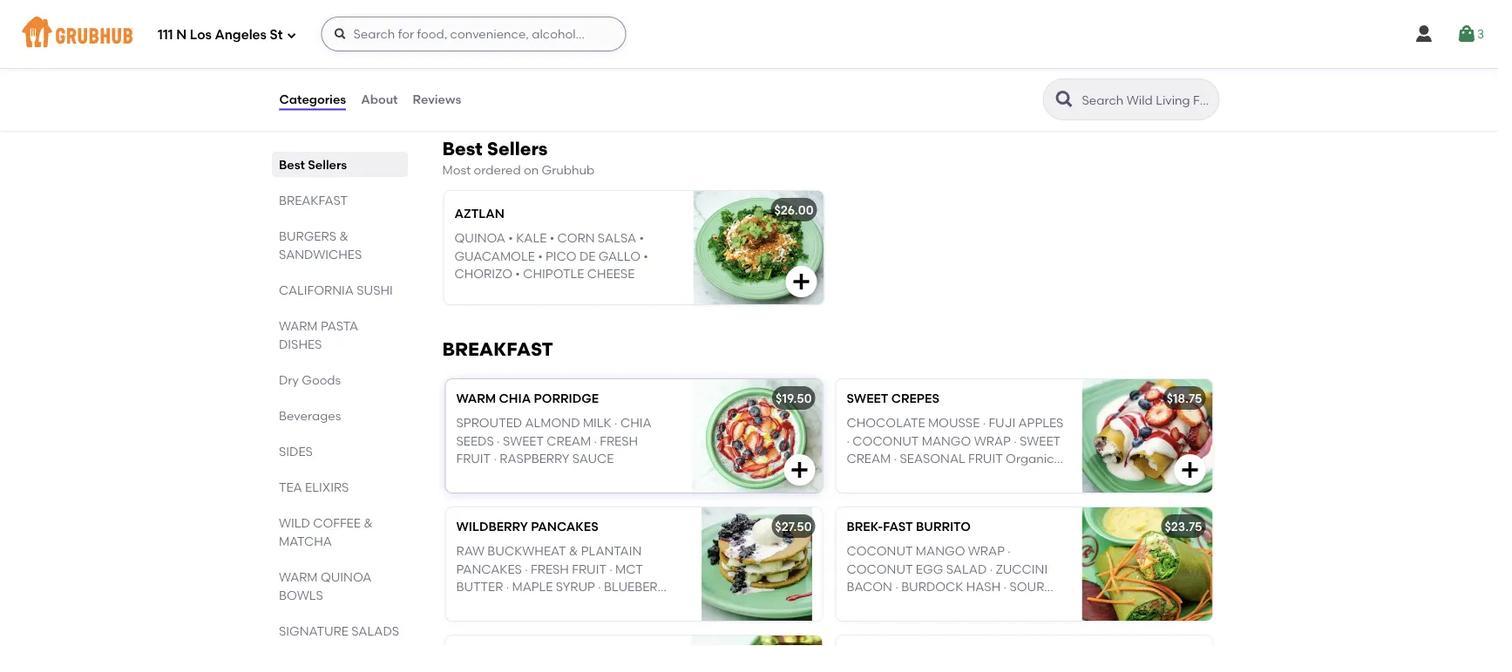 Task type: locate. For each thing, give the bounding box(es) containing it.
or inside $6 off offer valid on first orders of $23 or more.
[[460, 58, 472, 73]]

best for best sellers most ordered on grubhub
[[442, 137, 483, 160]]

chocolate
[[847, 416, 925, 430]]

chia up sprouted at the left bottom of the page
[[499, 391, 531, 406]]

de down sour
[[1023, 597, 1040, 612]]

0 vertical spatial pico
[[546, 248, 577, 263]]

1 offer from the left
[[460, 41, 490, 56]]

2 offer from the left
[[774, 41, 804, 56]]

coconut inside chocolate mousse · fuji apples · coconut mango wrap · sweet cream · seasonal fruit  organic, dairy free, & raw
[[853, 433, 919, 448]]

goods
[[301, 372, 341, 387]]

burdock
[[902, 579, 964, 594]]

& up sandwiches
[[339, 228, 348, 243]]

1 vertical spatial pico
[[989, 597, 1020, 612]]

1 vertical spatial pancakes
[[456, 561, 522, 576]]

or right $47
[[811, 58, 823, 73]]

1 horizontal spatial dairy
[[847, 469, 878, 483]]

0 horizontal spatial quinoa
[[320, 569, 371, 584]]

coconut
[[853, 433, 919, 448], [847, 544, 913, 559], [847, 561, 913, 576]]

1 horizontal spatial guacamole
[[900, 597, 981, 612]]

tea
[[279, 479, 302, 494]]

organic, down apples
[[1006, 451, 1058, 466]]

fruit inside sprouted almond milk · chia seeds · sweet cream · fresh fruit · raspberry sauce
[[456, 451, 491, 466]]

1 orders from the left
[[567, 41, 604, 56]]

dry
[[279, 372, 299, 387]]

0 horizontal spatial or
[[460, 58, 472, 73]]

reviews
[[413, 92, 461, 107]]

quinoa inside warm quinoa bowls
[[320, 569, 371, 584]]

1 valid from the left
[[493, 41, 521, 56]]

lox bagel image
[[692, 635, 823, 646]]

& down trail
[[522, 614, 531, 629]]

offer down $6
[[460, 41, 490, 56]]

organic, down the "burdock"
[[892, 614, 943, 629]]

pancakes
[[531, 519, 599, 534], [456, 561, 522, 576]]

1 vertical spatial of
[[774, 58, 785, 73]]

syrup
[[556, 579, 595, 594]]

warm inside warm pasta dishes
[[279, 318, 317, 333]]

1 vertical spatial gallo
[[847, 614, 889, 629]]

guacamole
[[455, 248, 535, 263], [900, 597, 981, 612]]

sweet up raspberry on the left of the page
[[503, 433, 544, 448]]

cream down bacon at the right bottom of page
[[847, 597, 891, 612]]

2 vertical spatial organic,
[[892, 614, 943, 629]]

quinoa down wild coffee & matcha tab
[[320, 569, 371, 584]]

raw buckwheat & plantain pancakes · fresh fruit · mct butter · maple syrup · blueberry compote · trail mix  organic, dairy free, & raw
[[456, 544, 673, 629]]

wildberry pancakes image
[[692, 507, 823, 621]]

warm for warm chia porridge
[[456, 391, 496, 406]]

valid inside $6 off offer valid on first orders of $23 or more.
[[493, 41, 521, 56]]

& down sour
[[1012, 614, 1021, 629]]

1 horizontal spatial offer
[[774, 41, 804, 56]]

gallo down bacon at the right bottom of page
[[847, 614, 889, 629]]

mango up 'egg'
[[916, 544, 965, 559]]

brek-fast burrito
[[847, 519, 971, 534]]

free, inside coconut mango wrap · coconut egg salad · zuccini bacon · burdock hash · sour cream · guacamole · pico de gallo  organic, dairy free, & raw
[[980, 614, 1009, 629]]

mango down 'mousse'
[[922, 433, 971, 448]]

0 vertical spatial warm
[[279, 318, 317, 333]]

1 horizontal spatial breakfast
[[442, 338, 554, 360]]

signature
[[279, 623, 348, 638]]

crepes
[[892, 391, 940, 406]]

warm up sprouted at the left bottom of the page
[[456, 391, 496, 406]]

0 vertical spatial breakfast
[[279, 193, 347, 207]]

0 horizontal spatial promo image
[[669, 33, 733, 96]]

buckwheat
[[488, 544, 566, 559]]

fresh up maple
[[531, 561, 569, 576]]

cream down almond
[[547, 433, 591, 448]]

2 orders from the left
[[917, 41, 955, 56]]

1 horizontal spatial raw
[[925, 469, 950, 483]]

promo image
[[669, 33, 733, 96], [983, 33, 1047, 96]]

& down seasonal
[[913, 469, 922, 483]]

guacamole down the "burdock"
[[900, 597, 981, 612]]

sellers up the breakfast tab
[[308, 157, 347, 172]]

pico up chipotle
[[546, 248, 577, 263]]

svg image
[[1414, 24, 1435, 44], [333, 27, 347, 41], [286, 30, 297, 41], [791, 271, 812, 292], [789, 459, 810, 480]]

signature salads tab
[[279, 622, 401, 640]]

best
[[442, 137, 483, 160], [279, 157, 305, 172]]

wrap down 'fuji'
[[974, 433, 1011, 448]]

0 horizontal spatial valid
[[493, 41, 521, 56]]

categories button
[[279, 68, 347, 131]]

fruit up syrup
[[572, 561, 607, 576]]

svg image
[[1457, 24, 1478, 44], [1180, 459, 1201, 480]]

mango inside coconut mango wrap · coconut egg salad · zuccini bacon · burdock hash · sour cream · guacamole · pico de gallo  organic, dairy free, & raw
[[916, 544, 965, 559]]

wild
[[279, 515, 310, 530]]

1 horizontal spatial more.
[[826, 58, 860, 73]]

best up the breakfast tab
[[279, 157, 305, 172]]

2 horizontal spatial organic,
[[1006, 451, 1058, 466]]

1 vertical spatial cream
[[847, 451, 891, 466]]

1 horizontal spatial chia
[[621, 416, 652, 430]]

1 vertical spatial guacamole
[[900, 597, 981, 612]]

1 horizontal spatial svg image
[[1457, 24, 1478, 44]]

de down corn
[[580, 248, 596, 263]]

1 vertical spatial organic,
[[590, 597, 642, 612]]

wrap up salad
[[968, 544, 1005, 559]]

blueberry
[[604, 579, 673, 594]]

1 horizontal spatial de
[[1023, 597, 1040, 612]]

sellers
[[487, 137, 548, 160], [308, 157, 347, 172]]

Search Wild Living Foods search field
[[1081, 92, 1214, 108]]

1 horizontal spatial pico
[[989, 597, 1020, 612]]

2 horizontal spatial raw
[[1024, 614, 1050, 629]]

dairy down hash
[[946, 614, 977, 629]]

raw down sour
[[1024, 614, 1050, 629]]

on inside $6 off offer valid on first orders of $23 or more.
[[524, 41, 539, 56]]

0 horizontal spatial more.
[[475, 58, 509, 73]]

pancakes up buckwheat
[[531, 519, 599, 534]]

fast
[[883, 519, 913, 534]]

free, down the "compote"
[[490, 614, 519, 629]]

svg image inside 3 button
[[1457, 24, 1478, 44]]

0 vertical spatial gallo
[[599, 248, 641, 263]]

of left $23
[[607, 41, 619, 56]]

guacamole up chorizo on the left of the page
[[455, 248, 535, 263]]

promo image right $23
[[669, 33, 733, 96]]

more.
[[475, 58, 509, 73], [826, 58, 860, 73]]

wrap inside coconut mango wrap · coconut egg salad · zuccini bacon · burdock hash · sour cream · guacamole · pico de gallo  organic, dairy free, & raw
[[968, 544, 1005, 559]]

coconut down chocolate
[[853, 433, 919, 448]]

most
[[442, 162, 471, 177]]

fresh down milk
[[600, 433, 638, 448]]

0 vertical spatial de
[[580, 248, 596, 263]]

mct
[[616, 561, 643, 576]]

best inside tab
[[279, 157, 305, 172]]

sweet crepes image
[[1082, 379, 1213, 492]]

orders inside offer valid on qualifying orders of $47 or more.
[[917, 41, 955, 56]]

best inside best sellers most ordered on grubhub
[[442, 137, 483, 160]]

fruit down seeds
[[456, 451, 491, 466]]

qualifying
[[856, 41, 914, 56]]

salads
[[351, 623, 399, 638]]

gallo inside quinoa • kale • corn salsa • guacamole • pico de gallo • chorizo • chipotle cheese
[[599, 248, 641, 263]]

warm for warm pasta dishes
[[279, 318, 317, 333]]

warm chia porridge image
[[692, 379, 823, 492]]

111
[[158, 27, 173, 43]]

sweet
[[847, 391, 889, 406], [503, 433, 544, 448], [1020, 433, 1061, 448]]

aztlan image
[[694, 191, 824, 304]]

0 vertical spatial organic,
[[1006, 451, 1058, 466]]

1 vertical spatial de
[[1023, 597, 1040, 612]]

0 horizontal spatial chia
[[499, 391, 531, 406]]

Search for food, convenience, alcohol... search field
[[321, 17, 626, 51]]

0 horizontal spatial fruit
[[456, 451, 491, 466]]

aztlan
[[455, 206, 505, 221]]

2 horizontal spatial dairy
[[946, 614, 977, 629]]

sweet inside chocolate mousse · fuji apples · coconut mango wrap · sweet cream · seasonal fruit  organic, dairy free, & raw
[[1020, 433, 1061, 448]]

& inside coconut mango wrap · coconut egg salad · zuccini bacon · burdock hash · sour cream · guacamole · pico de gallo  organic, dairy free, & raw
[[1012, 614, 1021, 629]]

organic, down "blueberry"
[[590, 597, 642, 612]]

0 horizontal spatial offer
[[460, 41, 490, 56]]

1 horizontal spatial valid
[[807, 41, 835, 56]]

0 horizontal spatial svg image
[[1180, 459, 1201, 480]]

0 vertical spatial coconut
[[853, 433, 919, 448]]

sellers for best sellers most ordered on grubhub
[[487, 137, 548, 160]]

coconut down brek-
[[847, 544, 913, 559]]

0 vertical spatial svg image
[[1457, 24, 1478, 44]]

organic, inside chocolate mousse · fuji apples · coconut mango wrap · sweet cream · seasonal fruit  organic, dairy free, & raw
[[1006, 451, 1058, 466]]

more. right $47
[[826, 58, 860, 73]]

0 horizontal spatial pico
[[546, 248, 577, 263]]

see details button
[[460, 85, 526, 116]]

1 horizontal spatial gallo
[[847, 614, 889, 629]]

fruit
[[456, 451, 491, 466], [969, 451, 1003, 466], [572, 561, 607, 576]]

sweet down apples
[[1020, 433, 1061, 448]]

$19.50
[[776, 391, 812, 406]]

dairy down the "compote"
[[456, 614, 487, 629]]

promo image left search icon
[[983, 33, 1047, 96]]

off
[[476, 20, 493, 35]]

1 horizontal spatial sellers
[[487, 137, 548, 160]]

mix
[[565, 597, 587, 612]]

$23
[[622, 41, 642, 56]]

1 vertical spatial chia
[[621, 416, 652, 430]]

2 or from the left
[[811, 58, 823, 73]]

dairy up brek-
[[847, 469, 878, 483]]

beverages
[[279, 408, 341, 423]]

sellers inside best sellers most ordered on grubhub
[[487, 137, 548, 160]]

warm
[[279, 318, 317, 333], [456, 391, 496, 406], [279, 569, 317, 584]]

2 horizontal spatial sweet
[[1020, 433, 1061, 448]]

sweet crepes
[[847, 391, 940, 406]]

dry goods tab
[[279, 371, 401, 389]]

more. up "see details"
[[475, 58, 509, 73]]

or
[[460, 58, 472, 73], [811, 58, 823, 73]]

2 horizontal spatial free,
[[980, 614, 1009, 629]]

1 horizontal spatial or
[[811, 58, 823, 73]]

2 valid from the left
[[807, 41, 835, 56]]

orders right first
[[567, 41, 604, 56]]

0 vertical spatial mango
[[922, 433, 971, 448]]

best sellers tab
[[279, 155, 401, 173]]

1 more. from the left
[[475, 58, 509, 73]]

1 horizontal spatial quinoa
[[455, 231, 506, 246]]

0 horizontal spatial breakfast
[[279, 193, 347, 207]]

ordered
[[474, 162, 521, 177]]

chia
[[499, 391, 531, 406], [621, 416, 652, 430]]

chia right milk
[[621, 416, 652, 430]]

0 vertical spatial wrap
[[974, 433, 1011, 448]]

burgers & sandwiches tab
[[279, 227, 401, 263]]

0 horizontal spatial de
[[580, 248, 596, 263]]

1 or from the left
[[460, 58, 472, 73]]

gallo down salsa on the left top of page
[[599, 248, 641, 263]]

pancakes up butter
[[456, 561, 522, 576]]

coconut up bacon at the right bottom of page
[[847, 561, 913, 576]]

0 vertical spatial pancakes
[[531, 519, 599, 534]]

california sushi tab
[[279, 281, 401, 299]]

valid up $47
[[807, 41, 835, 56]]

1 promo image from the left
[[669, 33, 733, 96]]

1 vertical spatial svg image
[[1180, 459, 1201, 480]]

milk
[[583, 416, 612, 430]]

free, inside raw buckwheat & plantain pancakes · fresh fruit · mct butter · maple syrup · blueberry compote · trail mix  organic, dairy free, & raw
[[490, 614, 519, 629]]

quinoa
[[455, 231, 506, 246], [320, 569, 371, 584]]

0 horizontal spatial of
[[607, 41, 619, 56]]

1 vertical spatial wrap
[[968, 544, 1005, 559]]

search icon image
[[1054, 89, 1075, 110]]

raw
[[925, 469, 950, 483], [534, 614, 560, 629], [1024, 614, 1050, 629]]

1 vertical spatial quinoa
[[320, 569, 371, 584]]

0 horizontal spatial pancakes
[[456, 561, 522, 576]]

sellers up ordered
[[487, 137, 548, 160]]

1 horizontal spatial organic,
[[892, 614, 943, 629]]

sushi
[[356, 282, 393, 297]]

raw down seasonal
[[925, 469, 950, 483]]

pico inside quinoa • kale • corn salsa • guacamole • pico de gallo • chorizo • chipotle cheese
[[546, 248, 577, 263]]

quinoa down aztlan
[[455, 231, 506, 246]]

pico down hash
[[989, 597, 1020, 612]]

& right coffee at the left of the page
[[363, 515, 372, 530]]

1 horizontal spatial fruit
[[572, 561, 607, 576]]

of inside $6 off offer valid on first orders of $23 or more.
[[607, 41, 619, 56]]

0 vertical spatial fresh
[[600, 433, 638, 448]]

of left $47
[[774, 58, 785, 73]]

offer inside $6 off offer valid on first orders of $23 or more.
[[460, 41, 490, 56]]

bowls
[[279, 588, 323, 602]]

dairy inside raw buckwheat & plantain pancakes · fresh fruit · mct butter · maple syrup · blueberry compote · trail mix  organic, dairy free, & raw
[[456, 614, 487, 629]]

mousse
[[928, 416, 980, 430]]

on for off
[[524, 41, 539, 56]]

warm chia porridge
[[456, 391, 599, 406]]

free,
[[881, 469, 910, 483], [490, 614, 519, 629], [980, 614, 1009, 629]]

0 horizontal spatial orders
[[567, 41, 604, 56]]

0 horizontal spatial organic,
[[590, 597, 642, 612]]

2 vertical spatial warm
[[279, 569, 317, 584]]

fresh
[[600, 433, 638, 448], [531, 561, 569, 576]]

·
[[615, 416, 618, 430], [983, 416, 986, 430], [497, 433, 500, 448], [594, 433, 597, 448], [847, 433, 850, 448], [1014, 433, 1017, 448], [494, 451, 497, 466], [894, 451, 897, 466], [1008, 544, 1011, 559], [525, 561, 528, 576], [610, 561, 613, 576], [990, 561, 993, 576], [506, 579, 509, 594], [598, 579, 601, 594], [896, 579, 899, 594], [1004, 579, 1007, 594], [522, 597, 525, 612], [894, 597, 897, 612], [983, 597, 987, 612]]

cream down chocolate
[[847, 451, 891, 466]]

warm up dishes
[[279, 318, 317, 333]]

warm for warm quinoa bowls
[[279, 569, 317, 584]]

fruit down 'fuji'
[[969, 451, 1003, 466]]

tea elixirs tab
[[279, 478, 401, 496]]

brek-fast burrito image
[[1082, 507, 1213, 621]]

offer up $47
[[774, 41, 804, 56]]

0 vertical spatial cream
[[547, 433, 591, 448]]

compote
[[456, 597, 519, 612]]

free, down hash
[[980, 614, 1009, 629]]

pico inside coconut mango wrap · coconut egg salad · zuccini bacon · burdock hash · sour cream · guacamole · pico de gallo  organic, dairy free, & raw
[[989, 597, 1020, 612]]

0 horizontal spatial dairy
[[456, 614, 487, 629]]

more. inside offer valid on qualifying orders of $47 or more.
[[826, 58, 860, 73]]

coffee
[[313, 515, 360, 530]]

0 vertical spatial of
[[607, 41, 619, 56]]

0 horizontal spatial gallo
[[599, 248, 641, 263]]

3 button
[[1457, 18, 1485, 50]]

warm pasta dishes
[[279, 318, 358, 351]]

or down 'search for food, convenience, alcohol...' search field at the top left of the page
[[460, 58, 472, 73]]

1 vertical spatial mango
[[916, 544, 965, 559]]

orders
[[567, 41, 604, 56], [917, 41, 955, 56]]

sweet inside sprouted almond milk · chia seeds · sweet cream · fresh fruit · raspberry sauce
[[503, 433, 544, 448]]

0 horizontal spatial sweet
[[503, 433, 544, 448]]

1 horizontal spatial free,
[[881, 469, 910, 483]]

sellers inside tab
[[308, 157, 347, 172]]

raw down trail
[[534, 614, 560, 629]]

orders inside $6 off offer valid on first orders of $23 or more.
[[567, 41, 604, 56]]

1 horizontal spatial best
[[442, 137, 483, 160]]

1 horizontal spatial of
[[774, 58, 785, 73]]

california sushi
[[279, 282, 393, 297]]

on inside best sellers most ordered on grubhub
[[524, 162, 539, 177]]

on left qualifying
[[838, 41, 853, 56]]

$23.75
[[1165, 519, 1203, 534]]

wild coffee & matcha tab
[[279, 513, 401, 550]]

0 horizontal spatial raw
[[534, 614, 560, 629]]

fruit inside raw buckwheat & plantain pancakes · fresh fruit · mct butter · maple syrup · blueberry compote · trail mix  organic, dairy free, & raw
[[572, 561, 607, 576]]

0 horizontal spatial best
[[279, 157, 305, 172]]

sprouted
[[456, 416, 522, 430]]

1 horizontal spatial promo image
[[983, 33, 1047, 96]]

on left first
[[524, 41, 539, 56]]

pico
[[546, 248, 577, 263], [989, 597, 1020, 612]]

guacamole inside quinoa • kale • corn salsa • guacamole • pico de gallo • chorizo • chipotle cheese
[[455, 248, 535, 263]]

warm up bowls
[[279, 569, 317, 584]]

2 vertical spatial cream
[[847, 597, 891, 612]]

best up most
[[442, 137, 483, 160]]

fruit inside chocolate mousse · fuji apples · coconut mango wrap · sweet cream · seasonal fruit  organic, dairy free, & raw
[[969, 451, 1003, 466]]

breakfast down best sellers
[[279, 193, 347, 207]]

on right ordered
[[524, 162, 539, 177]]

breakfast up warm chia porridge at the bottom left
[[442, 338, 554, 360]]

1 vertical spatial warm
[[456, 391, 496, 406]]

0 horizontal spatial sellers
[[308, 157, 347, 172]]

2 more. from the left
[[826, 58, 860, 73]]

warm inside warm quinoa bowls
[[279, 569, 317, 584]]

0 horizontal spatial free,
[[490, 614, 519, 629]]

free, down seasonal
[[881, 469, 910, 483]]

bacon
[[847, 579, 893, 594]]

0 horizontal spatial guacamole
[[455, 248, 535, 263]]

offer valid on qualifying orders of $47 or more.
[[774, 41, 955, 73]]

sour
[[1010, 579, 1045, 594]]

de inside coconut mango wrap · coconut egg salad · zuccini bacon · burdock hash · sour cream · guacamole · pico de gallo  organic, dairy free, & raw
[[1023, 597, 1040, 612]]

1 horizontal spatial fresh
[[600, 433, 638, 448]]

chia inside sprouted almond milk · chia seeds · sweet cream · fresh fruit · raspberry sauce
[[621, 416, 652, 430]]

orders right qualifying
[[917, 41, 955, 56]]

chorizo
[[455, 266, 513, 281]]

dairy
[[847, 469, 878, 483], [456, 614, 487, 629], [946, 614, 977, 629]]

plantain
[[581, 544, 642, 559]]

1 vertical spatial fresh
[[531, 561, 569, 576]]

valid left first
[[493, 41, 521, 56]]

warm pasta dishes tab
[[279, 316, 401, 353]]

sweet up chocolate
[[847, 391, 889, 406]]

2 horizontal spatial fruit
[[969, 451, 1003, 466]]

offer
[[460, 41, 490, 56], [774, 41, 804, 56]]

0 vertical spatial guacamole
[[455, 248, 535, 263]]

0 vertical spatial quinoa
[[455, 231, 506, 246]]

raw inside raw buckwheat & plantain pancakes · fresh fruit · mct butter · maple syrup · blueberry compote · trail mix  organic, dairy free, & raw
[[534, 614, 560, 629]]

chipotle
[[523, 266, 584, 281]]

gallo inside coconut mango wrap · coconut egg salad · zuccini bacon · burdock hash · sour cream · guacamole · pico de gallo  organic, dairy free, & raw
[[847, 614, 889, 629]]

0 horizontal spatial fresh
[[531, 561, 569, 576]]

1 horizontal spatial orders
[[917, 41, 955, 56]]



Task type: describe. For each thing, give the bounding box(es) containing it.
beverages tab
[[279, 406, 401, 425]]

sides
[[279, 444, 312, 459]]

on for sellers
[[524, 162, 539, 177]]

seasonal
[[900, 451, 966, 466]]

of inside offer valid on qualifying orders of $47 or more.
[[774, 58, 785, 73]]

butter
[[456, 579, 503, 594]]

fuji
[[989, 416, 1016, 430]]

cream inside chocolate mousse · fuji apples · coconut mango wrap · sweet cream · seasonal fruit  organic, dairy free, & raw
[[847, 451, 891, 466]]

offer inside offer valid on qualifying orders of $47 or more.
[[774, 41, 804, 56]]

$18.75
[[1167, 391, 1203, 406]]

raspberry
[[500, 451, 570, 466]]

de inside quinoa • kale • corn salsa • guacamole • pico de gallo • chorizo • chipotle cheese
[[580, 248, 596, 263]]

on inside offer valid on qualifying orders of $47 or more.
[[838, 41, 853, 56]]

matcha
[[279, 534, 332, 548]]

& up syrup
[[569, 544, 578, 559]]

porridge
[[534, 391, 599, 406]]

about
[[361, 92, 398, 107]]

wild coffee & matcha
[[279, 515, 372, 548]]

details
[[485, 93, 526, 108]]

cream inside sprouted almond milk · chia seeds · sweet cream · fresh fruit · raspberry sauce
[[547, 433, 591, 448]]

mango inside chocolate mousse · fuji apples · coconut mango wrap · sweet cream · seasonal fruit  organic, dairy free, & raw
[[922, 433, 971, 448]]

first
[[542, 41, 564, 56]]

dairy inside chocolate mousse · fuji apples · coconut mango wrap · sweet cream · seasonal fruit  organic, dairy free, & raw
[[847, 469, 878, 483]]

kale
[[516, 231, 547, 246]]

raw inside chocolate mousse · fuji apples · coconut mango wrap · sweet cream · seasonal fruit  organic, dairy free, & raw
[[925, 469, 950, 483]]

fresh inside raw buckwheat & plantain pancakes · fresh fruit · mct butter · maple syrup · blueberry compote · trail mix  organic, dairy free, & raw
[[531, 561, 569, 576]]

tea elixirs
[[279, 479, 349, 494]]

free, inside chocolate mousse · fuji apples · coconut mango wrap · sweet cream · seasonal fruit  organic, dairy free, & raw
[[881, 469, 910, 483]]

0 vertical spatial chia
[[499, 391, 531, 406]]

warm quinoa bowls
[[279, 569, 371, 602]]

dairy inside coconut mango wrap · coconut egg salad · zuccini bacon · burdock hash · sour cream · guacamole · pico de gallo  organic, dairy free, & raw
[[946, 614, 977, 629]]

pasta
[[320, 318, 358, 333]]

elixirs
[[305, 479, 349, 494]]

zuccini
[[996, 561, 1048, 576]]

raw
[[456, 544, 485, 559]]

grubhub
[[542, 162, 595, 177]]

apples
[[1019, 416, 1064, 430]]

cream inside coconut mango wrap · coconut egg salad · zuccini bacon · burdock hash · sour cream · guacamole · pico de gallo  organic, dairy free, & raw
[[847, 597, 891, 612]]

$6
[[460, 20, 474, 35]]

$47
[[788, 58, 808, 73]]

signature salads
[[279, 623, 399, 638]]

quinoa • kale • corn salsa • guacamole • pico de gallo • chorizo • chipotle cheese
[[455, 231, 648, 281]]

guacamole inside coconut mango wrap · coconut egg salad · zuccini bacon · burdock hash · sour cream · guacamole · pico de gallo  organic, dairy free, & raw
[[900, 597, 981, 612]]

burgers & sandwiches
[[279, 228, 362, 262]]

$26.00
[[775, 203, 814, 217]]

sandwiches
[[279, 247, 362, 262]]

1 vertical spatial coconut
[[847, 544, 913, 559]]

reviews button
[[412, 68, 462, 131]]

dishes
[[279, 337, 322, 351]]

2 promo image from the left
[[983, 33, 1047, 96]]

los
[[190, 27, 212, 43]]

chocolate mousse · fuji apples · coconut mango wrap · sweet cream · seasonal fruit  organic, dairy free, & raw
[[847, 416, 1064, 483]]

trail
[[528, 597, 562, 612]]

sauce
[[572, 451, 614, 466]]

egg
[[916, 561, 944, 576]]

hash
[[967, 579, 1001, 594]]

raw inside coconut mango wrap · coconut egg salad · zuccini bacon · burdock hash · sour cream · guacamole · pico de gallo  organic, dairy free, & raw
[[1024, 614, 1050, 629]]

warm quinoa bowls tab
[[279, 568, 401, 604]]

& inside chocolate mousse · fuji apples · coconut mango wrap · sweet cream · seasonal fruit  organic, dairy free, & raw
[[913, 469, 922, 483]]

wildberry
[[456, 519, 528, 534]]

dry goods
[[279, 372, 341, 387]]

n
[[176, 27, 187, 43]]

main navigation navigation
[[0, 0, 1499, 68]]

burgers
[[279, 228, 336, 243]]

organic, inside coconut mango wrap · coconut egg salad · zuccini bacon · burdock hash · sour cream · guacamole · pico de gallo  organic, dairy free, & raw
[[892, 614, 943, 629]]

fresh inside sprouted almond milk · chia seeds · sweet cream · fresh fruit · raspberry sauce
[[600, 433, 638, 448]]

angeles
[[215, 27, 267, 43]]

organic, inside raw buckwheat & plantain pancakes · fresh fruit · mct butter · maple syrup · blueberry compote · trail mix  organic, dairy free, & raw
[[590, 597, 642, 612]]

1 vertical spatial breakfast
[[442, 338, 554, 360]]

111 n los angeles st
[[158, 27, 283, 43]]

see
[[460, 93, 482, 108]]

or inside offer valid on qualifying orders of $47 or more.
[[811, 58, 823, 73]]

salad
[[946, 561, 987, 576]]

wildberry pancakes
[[456, 519, 599, 534]]

categories
[[279, 92, 346, 107]]

quinoa inside quinoa • kale • corn salsa • guacamole • pico de gallo • chorizo • chipotle cheese
[[455, 231, 506, 246]]

1 horizontal spatial pancakes
[[531, 519, 599, 534]]

& inside wild coffee & matcha
[[363, 515, 372, 530]]

breakfast inside tab
[[279, 193, 347, 207]]

valid inside offer valid on qualifying orders of $47 or more.
[[807, 41, 835, 56]]

best sellers most ordered on grubhub
[[442, 137, 595, 177]]

1 horizontal spatial sweet
[[847, 391, 889, 406]]

wrap inside chocolate mousse · fuji apples · coconut mango wrap · sweet cream · seasonal fruit  organic, dairy free, & raw
[[974, 433, 1011, 448]]

3
[[1478, 26, 1485, 41]]

almond
[[525, 416, 580, 430]]

sellers for best sellers
[[308, 157, 347, 172]]

corn
[[558, 231, 595, 246]]

breakfast tab
[[279, 191, 401, 209]]

$6 off offer valid on first orders of $23 or more.
[[460, 20, 642, 73]]

see details
[[460, 93, 526, 108]]

pancakes inside raw buckwheat & plantain pancakes · fresh fruit · mct butter · maple syrup · blueberry compote · trail mix  organic, dairy free, & raw
[[456, 561, 522, 576]]

seeds
[[456, 433, 494, 448]]

more. inside $6 off offer valid on first orders of $23 or more.
[[475, 58, 509, 73]]

cheese
[[587, 266, 635, 281]]

about button
[[360, 68, 399, 131]]

2 vertical spatial coconut
[[847, 561, 913, 576]]

best sellers
[[279, 157, 347, 172]]

& inside the burgers & sandwiches
[[339, 228, 348, 243]]

best for best sellers
[[279, 157, 305, 172]]

$27.50
[[775, 519, 812, 534]]

salsa
[[598, 231, 637, 246]]

st
[[270, 27, 283, 43]]

burrito
[[916, 519, 971, 534]]

sides tab
[[279, 442, 401, 460]]



Task type: vqa. For each thing, say whether or not it's contained in the screenshot.
Crema
no



